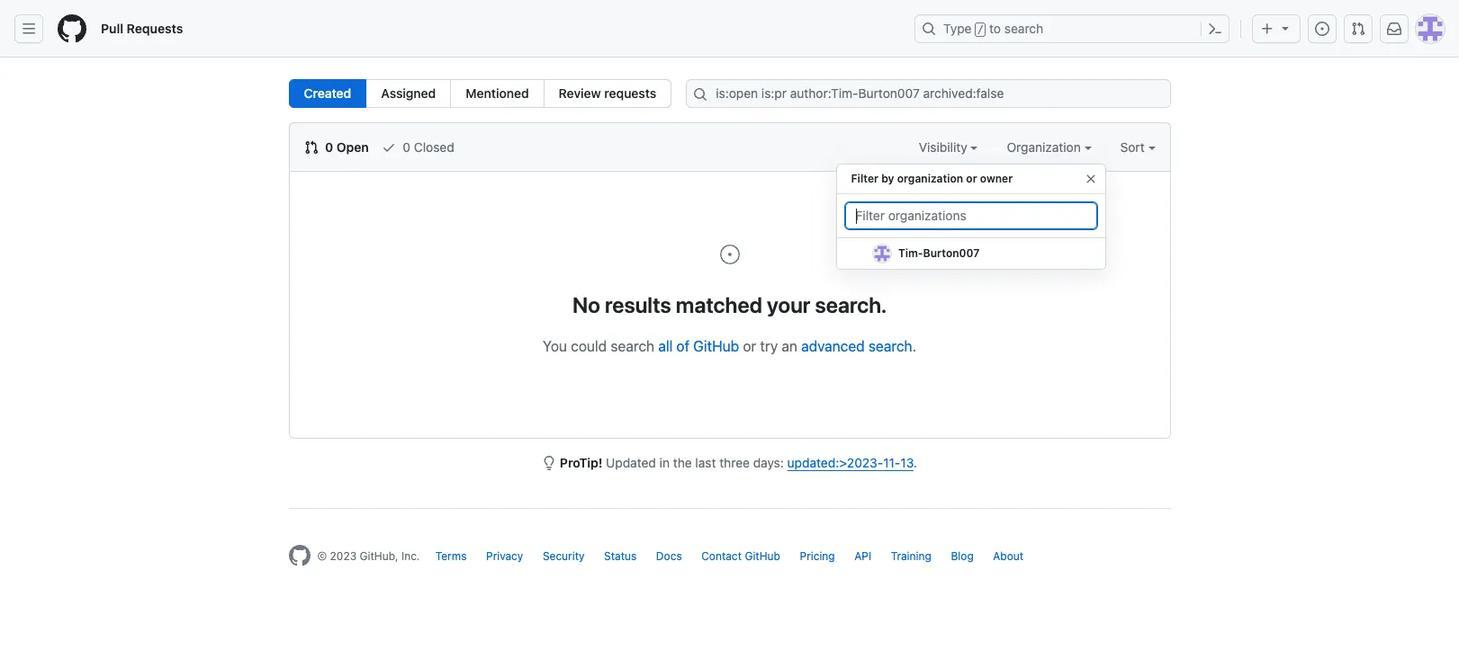 Task type: locate. For each thing, give the bounding box(es) containing it.
Search all issues text field
[[686, 79, 1171, 108]]

sort button
[[1121, 138, 1156, 157]]

docs
[[656, 550, 682, 564]]

0 horizontal spatial or
[[743, 339, 757, 355]]

0 left open
[[325, 140, 333, 155]]

search
[[1005, 21, 1044, 36], [611, 339, 655, 355], [869, 339, 913, 355]]

13
[[901, 456, 914, 471]]

0 horizontal spatial search
[[611, 339, 655, 355]]

1 horizontal spatial git pull request image
[[1351, 22, 1366, 36]]

triangle down image
[[1278, 21, 1293, 35]]

security link
[[543, 550, 585, 564]]

or inside filter by organization menu
[[966, 172, 977, 185]]

updated
[[606, 456, 656, 471]]

you
[[543, 339, 567, 355]]

2 horizontal spatial search
[[1005, 21, 1044, 36]]

github,
[[360, 550, 398, 564]]

0 right check "icon"
[[403, 140, 411, 155]]

Filter organizations text field
[[844, 202, 1098, 230]]

© 2023 github, inc.
[[317, 550, 420, 564]]

blog
[[951, 550, 974, 564]]

pricing link
[[800, 550, 835, 564]]

homepage image
[[289, 546, 310, 567]]

0 vertical spatial .
[[913, 339, 917, 355]]

0 horizontal spatial github
[[693, 339, 739, 355]]

status
[[604, 550, 637, 564]]

by
[[882, 172, 894, 185]]

close menu image
[[1084, 172, 1098, 186]]

about
[[993, 550, 1024, 564]]

contact github link
[[702, 550, 781, 564]]

pricing
[[800, 550, 835, 564]]

your
[[767, 293, 811, 318]]

matched
[[676, 293, 763, 318]]

1 vertical spatial git pull request image
[[304, 140, 318, 155]]

1 vertical spatial github
[[745, 550, 781, 564]]

or left owner
[[966, 172, 977, 185]]

visibility
[[919, 140, 971, 155]]

1 horizontal spatial search
[[869, 339, 913, 355]]

closed
[[414, 140, 454, 155]]

protip!
[[560, 456, 603, 471]]

0
[[325, 140, 333, 155], [403, 140, 411, 155]]

0 horizontal spatial git pull request image
[[304, 140, 318, 155]]

could
[[571, 339, 607, 355]]

0 vertical spatial github
[[693, 339, 739, 355]]

light bulb image
[[542, 456, 556, 471]]

terms link
[[436, 550, 467, 564]]

search down search.
[[869, 339, 913, 355]]

search.
[[815, 293, 887, 318]]

git pull request image
[[1351, 22, 1366, 36], [304, 140, 318, 155]]

git pull request image left '0 open'
[[304, 140, 318, 155]]

github
[[693, 339, 739, 355], [745, 550, 781, 564]]

to
[[990, 21, 1001, 36]]

tim-burton007 link
[[837, 239, 1105, 270]]

0 vertical spatial or
[[966, 172, 977, 185]]

1 horizontal spatial or
[[966, 172, 977, 185]]

all
[[658, 339, 673, 355]]

about link
[[993, 550, 1024, 564]]

@tim burton007 image
[[873, 245, 891, 263]]

type / to search
[[944, 21, 1044, 36]]

updated:>2023-
[[787, 456, 883, 471]]

visibility button
[[919, 138, 978, 157]]

0 horizontal spatial 0
[[325, 140, 333, 155]]

. right advanced
[[913, 339, 917, 355]]

search image
[[693, 87, 708, 102]]

sort
[[1121, 140, 1145, 155]]

organization
[[1007, 140, 1084, 155]]

tim-
[[898, 247, 923, 260]]

requests
[[127, 21, 183, 36]]

Issues search field
[[686, 79, 1171, 108]]

1 0 from the left
[[325, 140, 333, 155]]

assigned
[[381, 86, 436, 101]]

git pull request image left notifications icon
[[1351, 22, 1366, 36]]

11-
[[883, 456, 901, 471]]

notifications image
[[1387, 22, 1402, 36]]

review
[[559, 86, 601, 101]]

organization button
[[1007, 138, 1092, 157]]

days:
[[753, 456, 784, 471]]

search right to at the top of page
[[1005, 21, 1044, 36]]

1 horizontal spatial github
[[745, 550, 781, 564]]

search left all
[[611, 339, 655, 355]]

terms
[[436, 550, 467, 564]]

pull
[[101, 21, 123, 36]]

0 closed link
[[381, 138, 454, 157]]

or
[[966, 172, 977, 185], [743, 339, 757, 355]]

2 0 from the left
[[403, 140, 411, 155]]

.
[[913, 339, 917, 355], [914, 456, 917, 471]]

github right contact
[[745, 550, 781, 564]]

git pull request image inside 0 open link
[[304, 140, 318, 155]]

issue opened image
[[1315, 22, 1330, 36]]

1 horizontal spatial 0
[[403, 140, 411, 155]]

requests
[[604, 86, 657, 101]]

github right of
[[693, 339, 739, 355]]

check image
[[381, 140, 396, 155]]

2023
[[330, 550, 357, 564]]

training link
[[891, 550, 932, 564]]

0 for open
[[325, 140, 333, 155]]

tim-burton007
[[898, 247, 979, 260]]

no results matched your search.
[[572, 293, 887, 318]]

you could search all of github or try an advanced search .
[[543, 339, 917, 355]]

. right 11-
[[914, 456, 917, 471]]

homepage image
[[58, 14, 86, 43]]

or left the try
[[743, 339, 757, 355]]



Task type: describe. For each thing, give the bounding box(es) containing it.
inc.
[[401, 550, 420, 564]]

assigned link
[[366, 79, 451, 108]]

organization
[[897, 172, 963, 185]]

pull requests
[[101, 21, 183, 36]]

review requests
[[559, 86, 657, 101]]

docs link
[[656, 550, 682, 564]]

contact
[[702, 550, 742, 564]]

mentioned
[[466, 86, 529, 101]]

last
[[695, 456, 716, 471]]

review requests link
[[544, 79, 672, 108]]

all of github link
[[658, 339, 739, 355]]

0 closed
[[399, 140, 454, 155]]

command palette image
[[1208, 22, 1223, 36]]

1 vertical spatial .
[[914, 456, 917, 471]]

filter by organization menu
[[836, 157, 1106, 285]]

in
[[660, 456, 670, 471]]

type
[[944, 21, 972, 36]]

©
[[317, 550, 327, 564]]

0 open link
[[304, 138, 369, 157]]

results
[[605, 293, 671, 318]]

issue opened image
[[719, 244, 741, 266]]

privacy
[[486, 550, 523, 564]]

open
[[337, 140, 369, 155]]

of
[[677, 339, 690, 355]]

status link
[[604, 550, 637, 564]]

1 vertical spatial or
[[743, 339, 757, 355]]

try
[[760, 339, 778, 355]]

no
[[572, 293, 600, 318]]

pull requests element
[[289, 79, 672, 108]]

advanced
[[801, 339, 865, 355]]

training
[[891, 550, 932, 564]]

contact github
[[702, 550, 781, 564]]

security
[[543, 550, 585, 564]]

filter by organization or owner
[[851, 172, 1013, 185]]

0 open
[[322, 140, 369, 155]]

mentioned link
[[450, 79, 544, 108]]

protip! updated in the last three days: updated:>2023-11-13 .
[[560, 456, 917, 471]]

owner
[[980, 172, 1013, 185]]

advanced search link
[[801, 339, 913, 355]]

updated:>2023-11-13 link
[[787, 456, 914, 471]]

burton007
[[923, 247, 979, 260]]

0 vertical spatial git pull request image
[[1351, 22, 1366, 36]]

filter
[[851, 172, 879, 185]]

privacy link
[[486, 550, 523, 564]]

api
[[855, 550, 872, 564]]

an
[[782, 339, 798, 355]]

0 for closed
[[403, 140, 411, 155]]

api link
[[855, 550, 872, 564]]

the
[[673, 456, 692, 471]]

plus image
[[1260, 22, 1275, 36]]

blog link
[[951, 550, 974, 564]]

/
[[977, 23, 984, 36]]

three
[[720, 456, 750, 471]]



Task type: vqa. For each thing, say whether or not it's contained in the screenshot.
'Notifications' image
yes



